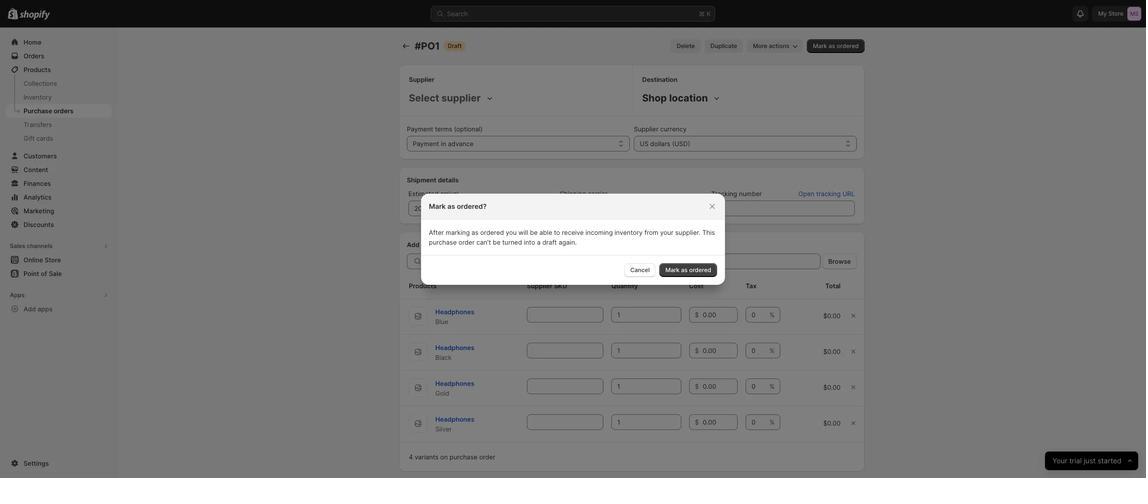 Task type: describe. For each thing, give the bounding box(es) containing it.
headphones for blue
[[435, 308, 475, 316]]

k
[[707, 10, 711, 18]]

dollars
[[651, 140, 671, 148]]

receive
[[562, 228, 584, 236]]

terms
[[435, 125, 452, 133]]

open tracking url
[[799, 190, 855, 198]]

headphones black
[[435, 344, 475, 361]]

1 vertical spatial be
[[493, 238, 501, 246]]

home
[[24, 38, 41, 46]]

on
[[441, 453, 448, 461]]

ordered?
[[457, 202, 487, 210]]

transfers link
[[6, 118, 112, 131]]

1 horizontal spatial products
[[409, 282, 437, 290]]

transfers
[[24, 121, 52, 128]]

add for add products
[[407, 241, 420, 249]]

add for add apps
[[24, 305, 36, 313]]

1 vertical spatial order
[[479, 453, 496, 461]]

home link
[[6, 35, 112, 49]]

purchase
[[24, 107, 52, 115]]

supplier for supplier sku
[[527, 282, 553, 290]]

open
[[799, 190, 815, 198]]

collections
[[24, 79, 57, 87]]

supplier currency
[[634, 125, 687, 133]]

search
[[447, 10, 468, 18]]

products link
[[6, 63, 112, 77]]

$0.00 for headphones gold
[[824, 384, 841, 391]]

able
[[540, 228, 552, 236]]

channels
[[27, 242, 53, 250]]

cards
[[36, 134, 53, 142]]

payment for payment in advance
[[413, 140, 439, 148]]

headphones for gold
[[435, 380, 475, 387]]

again.
[[559, 238, 577, 246]]

apps
[[10, 291, 25, 299]]

mark as ordered?
[[429, 202, 487, 210]]

payment terms (optional)
[[407, 125, 483, 133]]

after
[[429, 228, 444, 236]]

sku
[[554, 282, 567, 290]]

headphones link for silver
[[435, 415, 475, 423]]

draft
[[543, 238, 557, 246]]

estimated arrival
[[409, 190, 459, 198]]

total
[[826, 282, 841, 290]]

(optional)
[[454, 125, 483, 133]]

add apps
[[24, 305, 53, 313]]

to
[[554, 228, 560, 236]]

silver
[[435, 425, 452, 433]]

mark as ordered for mark as ordered "button" inside dialog
[[666, 266, 712, 273]]

4 variants on purchase order
[[409, 453, 496, 461]]

4
[[409, 453, 413, 461]]

add apps button
[[6, 302, 112, 316]]

quantity
[[612, 282, 638, 290]]

collections link
[[6, 77, 112, 90]]

into
[[524, 238, 535, 246]]

a
[[537, 238, 541, 246]]

tax
[[746, 282, 757, 290]]

black
[[435, 354, 452, 361]]

marking
[[446, 228, 470, 236]]

turned
[[503, 238, 522, 246]]

0 horizontal spatial mark
[[429, 202, 446, 210]]

$0.00 for headphones black
[[824, 348, 841, 356]]

apps button
[[6, 288, 112, 302]]

products
[[421, 241, 449, 249]]

order inside the after marking as ordered you will be able to receive incoming inventory from your supplier. this purchase order can't be turned into a draft again.
[[459, 238, 475, 246]]

headphones for black
[[435, 344, 475, 352]]

⌘
[[699, 10, 705, 18]]

gift
[[24, 134, 35, 142]]

carrier
[[588, 190, 608, 198]]

gold
[[435, 389, 450, 397]]

inventory link
[[6, 90, 112, 104]]

add products
[[407, 241, 449, 249]]

inventory
[[615, 228, 643, 236]]

tracking number
[[712, 190, 762, 198]]

$0.00 for headphones blue
[[824, 312, 841, 320]]

ordered for the rightmost mark as ordered "button"
[[837, 42, 859, 50]]

mark as ordered button inside dialog
[[660, 263, 717, 277]]

shipment
[[407, 176, 437, 184]]

headphones for silver
[[435, 415, 475, 423]]

purchase orders
[[24, 107, 74, 115]]

delete button
[[671, 39, 701, 53]]

cancel
[[631, 266, 650, 273]]

variants
[[415, 453, 439, 461]]

headphones link for black
[[435, 344, 475, 352]]

after marking as ordered you will be able to receive incoming inventory from your supplier. this purchase order can't be turned into a draft again.
[[429, 228, 715, 246]]

headphones silver
[[435, 415, 475, 433]]

can't
[[477, 238, 491, 246]]



Task type: vqa. For each thing, say whether or not it's contained in the screenshot.
TEXT BOX
no



Task type: locate. For each thing, give the bounding box(es) containing it.
number
[[739, 190, 762, 198]]

estimated
[[409, 190, 439, 198]]

your
[[660, 228, 674, 236]]

1 vertical spatial mark
[[429, 202, 446, 210]]

headphones
[[435, 308, 475, 316], [435, 344, 475, 352], [435, 380, 475, 387], [435, 415, 475, 423]]

headphones blue
[[435, 308, 475, 326]]

1 horizontal spatial order
[[479, 453, 496, 461]]

discounts link
[[6, 218, 112, 231]]

1 horizontal spatial mark
[[666, 266, 680, 273]]

supplier for supplier
[[409, 76, 435, 83]]

headphones link up silver
[[435, 415, 475, 423]]

be right will
[[530, 228, 538, 236]]

products up collections
[[24, 66, 51, 74]]

0 vertical spatial ordered
[[837, 42, 859, 50]]

gift cards link
[[6, 131, 112, 145]]

ordered inside the after marking as ordered you will be able to receive incoming inventory from your supplier. this purchase order can't be turned into a draft again.
[[481, 228, 504, 236]]

browse
[[829, 257, 851, 265]]

3 headphones from the top
[[435, 380, 475, 387]]

shopify image
[[20, 10, 50, 20]]

1 horizontal spatial mark as ordered
[[813, 42, 859, 50]]

2 vertical spatial mark
[[666, 266, 680, 273]]

0 vertical spatial supplier
[[409, 76, 435, 83]]

as inside the after marking as ordered you will be able to receive incoming inventory from your supplier. this purchase order can't be turned into a draft again.
[[472, 228, 479, 236]]

settings link
[[6, 457, 112, 470]]

purchase right on
[[450, 453, 478, 461]]

sales channels button
[[6, 239, 112, 253]]

add left 'apps'
[[24, 305, 36, 313]]

tracking
[[712, 190, 737, 198]]

as
[[829, 42, 836, 50], [448, 202, 455, 210], [472, 228, 479, 236], [681, 266, 688, 273]]

1 horizontal spatial mark as ordered button
[[807, 39, 865, 53]]

0 horizontal spatial mark as ordered button
[[660, 263, 717, 277]]

duplicate link
[[705, 39, 743, 53]]

purchase inside the after marking as ordered you will be able to receive incoming inventory from your supplier. this purchase order can't be turned into a draft again.
[[429, 238, 457, 246]]

2 headphones link from the top
[[435, 344, 475, 352]]

us
[[640, 140, 649, 148]]

this
[[703, 228, 715, 236]]

gift cards
[[24, 134, 53, 142]]

1 vertical spatial purchase
[[450, 453, 478, 461]]

cost
[[689, 282, 704, 290]]

be
[[530, 228, 538, 236], [493, 238, 501, 246]]

4 headphones link from the top
[[435, 415, 475, 423]]

supplier sku
[[527, 282, 567, 290]]

2 vertical spatial supplier
[[527, 282, 553, 290]]

payment left in
[[413, 140, 439, 148]]

1 vertical spatial payment
[[413, 140, 439, 148]]

discounts
[[24, 221, 54, 229]]

mark as ordered
[[813, 42, 859, 50], [666, 266, 712, 273]]

inventory
[[24, 93, 52, 101]]

2 horizontal spatial supplier
[[634, 125, 659, 133]]

1 headphones link from the top
[[435, 308, 475, 316]]

2 $0.00 from the top
[[824, 348, 841, 356]]

delete
[[677, 42, 695, 50]]

0 horizontal spatial ordered
[[481, 228, 504, 236]]

0 vertical spatial be
[[530, 228, 538, 236]]

advance
[[448, 140, 474, 148]]

0 vertical spatial purchase
[[429, 238, 457, 246]]

supplier up "us"
[[634, 125, 659, 133]]

0 vertical spatial add
[[407, 241, 420, 249]]

supplier
[[409, 76, 435, 83], [634, 125, 659, 133], [527, 282, 553, 290]]

supplier for supplier currency
[[634, 125, 659, 133]]

ordered for mark as ordered "button" inside dialog
[[689, 266, 712, 273]]

2 vertical spatial ordered
[[689, 266, 712, 273]]

mark as ordered button
[[807, 39, 865, 53], [660, 263, 717, 277]]

3 $0.00 from the top
[[824, 384, 841, 391]]

products
[[24, 66, 51, 74], [409, 282, 437, 290]]

1 vertical spatial supplier
[[634, 125, 659, 133]]

1 headphones from the top
[[435, 308, 475, 316]]

in
[[441, 140, 446, 148]]

purchase orders link
[[6, 104, 112, 118]]

1 vertical spatial products
[[409, 282, 437, 290]]

0 vertical spatial payment
[[407, 125, 433, 133]]

cancel button
[[625, 263, 656, 277]]

headphones link for gold
[[435, 380, 475, 387]]

mark as ordered? dialog
[[0, 193, 1147, 285]]

0 horizontal spatial add
[[24, 305, 36, 313]]

headphones up blue
[[435, 308, 475, 316]]

0 vertical spatial products
[[24, 66, 51, 74]]

payment for payment terms (optional)
[[407, 125, 433, 133]]

mark as ordered inside dialog
[[666, 266, 712, 273]]

headphones up silver
[[435, 415, 475, 423]]

headphones link up black
[[435, 344, 475, 352]]

draft
[[448, 42, 462, 50]]

open tracking url link
[[793, 187, 861, 201]]

payment
[[407, 125, 433, 133], [413, 140, 439, 148]]

2 horizontal spatial mark
[[813, 42, 827, 50]]

0 horizontal spatial order
[[459, 238, 475, 246]]

payment left terms
[[407, 125, 433, 133]]

details
[[438, 176, 459, 184]]

⌘ k
[[699, 10, 711, 18]]

0 vertical spatial mark
[[813, 42, 827, 50]]

arrival
[[440, 190, 459, 198]]

mark for mark as ordered "button" inside dialog
[[666, 266, 680, 273]]

be right can't
[[493, 238, 501, 246]]

4 headphones from the top
[[435, 415, 475, 423]]

3 headphones link from the top
[[435, 380, 475, 387]]

headphones link
[[435, 308, 475, 316], [435, 344, 475, 352], [435, 380, 475, 387], [435, 415, 475, 423]]

shipping
[[560, 190, 586, 198]]

purchase down after
[[429, 238, 457, 246]]

url
[[843, 190, 855, 198]]

order
[[459, 238, 475, 246], [479, 453, 496, 461]]

us dollars (usd)
[[640, 140, 690, 148]]

shipment details
[[407, 176, 459, 184]]

0 vertical spatial mark as ordered
[[813, 42, 859, 50]]

1 horizontal spatial ordered
[[689, 266, 712, 273]]

2 headphones from the top
[[435, 344, 475, 352]]

headphones link for blue
[[435, 308, 475, 316]]

tracking
[[817, 190, 841, 198]]

4 $0.00 from the top
[[824, 419, 841, 427]]

headphones link up gold
[[435, 380, 475, 387]]

1 vertical spatial ordered
[[481, 228, 504, 236]]

order down marking
[[459, 238, 475, 246]]

0 horizontal spatial products
[[24, 66, 51, 74]]

browse button
[[823, 254, 857, 269]]

2 horizontal spatial ordered
[[837, 42, 859, 50]]

0 horizontal spatial supplier
[[409, 76, 435, 83]]

order right on
[[479, 453, 496, 461]]

0 vertical spatial mark as ordered button
[[807, 39, 865, 53]]

headphones gold
[[435, 380, 475, 397]]

add left products on the bottom
[[407, 241, 420, 249]]

incoming
[[586, 228, 613, 236]]

supplier down #po1
[[409, 76, 435, 83]]

sales channels
[[10, 242, 53, 250]]

1 horizontal spatial be
[[530, 228, 538, 236]]

1 vertical spatial mark as ordered button
[[660, 263, 717, 277]]

add inside button
[[24, 305, 36, 313]]

products up blue
[[409, 282, 437, 290]]

0 vertical spatial order
[[459, 238, 475, 246]]

0 horizontal spatial mark as ordered
[[666, 266, 712, 273]]

1 vertical spatial mark as ordered
[[666, 266, 712, 273]]

will
[[519, 228, 528, 236]]

ordered
[[837, 42, 859, 50], [481, 228, 504, 236], [689, 266, 712, 273]]

1 vertical spatial add
[[24, 305, 36, 313]]

from
[[645, 228, 659, 236]]

1 horizontal spatial supplier
[[527, 282, 553, 290]]

mark for the rightmost mark as ordered "button"
[[813, 42, 827, 50]]

orders
[[54, 107, 74, 115]]

headphones up gold
[[435, 380, 475, 387]]

1 horizontal spatial add
[[407, 241, 420, 249]]

shipping carrier
[[560, 190, 608, 198]]

1 $0.00 from the top
[[824, 312, 841, 320]]

mark as ordered for the rightmost mark as ordered "button"
[[813, 42, 859, 50]]

duplicate
[[711, 42, 738, 50]]

headphones up black
[[435, 344, 475, 352]]

0 horizontal spatial be
[[493, 238, 501, 246]]

supplier.
[[676, 228, 701, 236]]

sales
[[10, 242, 25, 250]]

headphones link up blue
[[435, 308, 475, 316]]

blue
[[435, 318, 449, 326]]

$0.00
[[824, 312, 841, 320], [824, 348, 841, 356], [824, 384, 841, 391], [824, 419, 841, 427]]

#po1
[[415, 40, 440, 52]]

$0.00 for headphones silver
[[824, 419, 841, 427]]

supplier left sku
[[527, 282, 553, 290]]

settings
[[24, 460, 49, 467]]

payment in advance
[[413, 140, 474, 148]]



